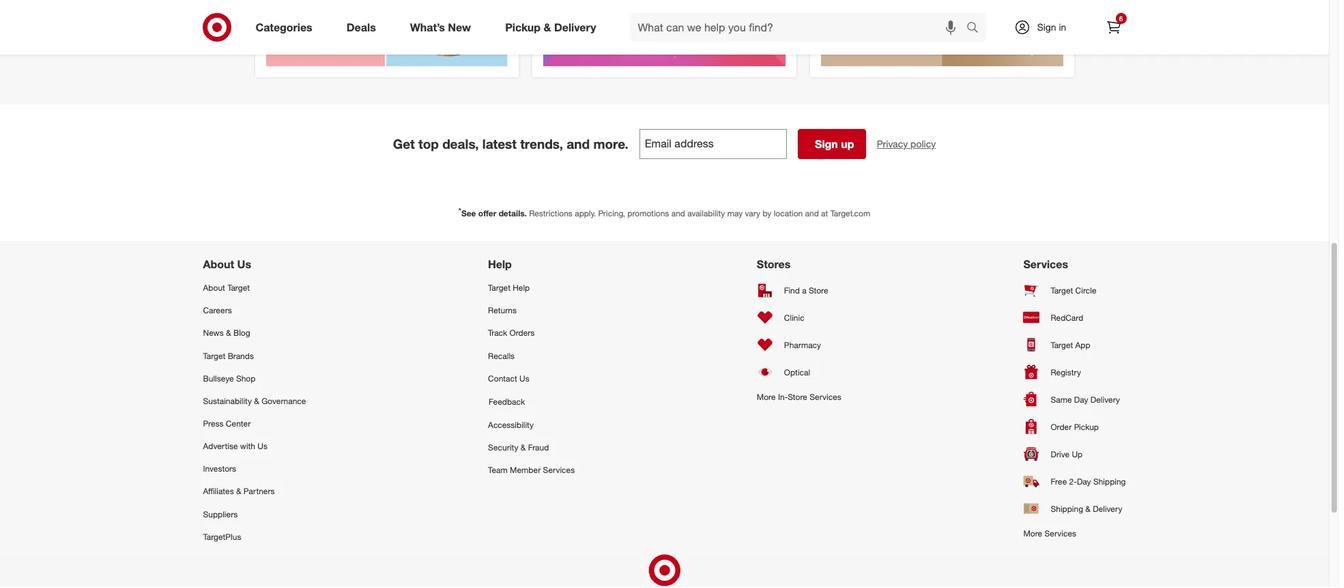 Task type: describe. For each thing, give the bounding box(es) containing it.
optical link
[[757, 359, 842, 386]]

suppliers
[[203, 509, 238, 519]]

& for security
[[521, 443, 526, 453]]

may
[[728, 208, 743, 219]]

top
[[419, 136, 439, 152]]

advertise
[[203, 441, 238, 452]]

6 link
[[1099, 12, 1129, 42]]

redcard link
[[1024, 304, 1127, 331]]

team member services
[[488, 465, 575, 476]]

contact us link
[[488, 367, 575, 390]]

privacy policy link
[[877, 137, 937, 151]]

pricing,
[[599, 208, 626, 219]]

more in-store services
[[757, 392, 842, 402]]

target circle link
[[1024, 277, 1127, 304]]

sign up button
[[798, 129, 867, 159]]

affiliates & partners
[[203, 487, 275, 497]]

sign up
[[815, 137, 855, 151]]

targetplus
[[203, 532, 241, 542]]

privacy policy
[[877, 138, 937, 150]]

in-
[[779, 392, 788, 402]]

pharmacy
[[785, 340, 822, 350]]

accessibility link
[[488, 414, 575, 437]]

shipping inside free 2-day shipping link
[[1094, 476, 1127, 487]]

fraud
[[528, 443, 549, 453]]

offer
[[479, 208, 497, 219]]

services down optical link
[[810, 392, 842, 402]]

order
[[1051, 422, 1072, 432]]

us for contact us
[[520, 373, 530, 384]]

search
[[961, 22, 993, 35]]

6
[[1120, 14, 1124, 23]]

0 vertical spatial help
[[488, 258, 512, 271]]

shop
[[236, 373, 256, 384]]

press center
[[203, 419, 251, 429]]

pharmacy link
[[757, 331, 842, 359]]

privacy
[[877, 138, 908, 150]]

security & fraud
[[488, 443, 549, 453]]

sign for sign in
[[1038, 21, 1057, 33]]

same
[[1051, 394, 1073, 405]]

day inside free 2-day shipping link
[[1078, 476, 1092, 487]]

about for about target
[[203, 283, 225, 293]]

brands
[[228, 351, 254, 361]]

order pickup
[[1051, 422, 1100, 432]]

the ultimate guide  to a summer girls' trip. image
[[821, 0, 1064, 66]]

* see offer details. restrictions apply. pricing, promotions and availability may vary by location and at target.com
[[459, 206, 871, 219]]

returns link
[[488, 299, 575, 322]]

target for target app
[[1051, 340, 1074, 350]]

pickup & delivery
[[505, 20, 597, 34]]

returns
[[488, 305, 517, 316]]

& for pickup
[[544, 20, 551, 34]]

more for more in-store services
[[757, 392, 776, 402]]

delivery for same day delivery
[[1091, 394, 1121, 405]]

affiliates
[[203, 487, 234, 497]]

sustainability & governance
[[203, 396, 306, 406]]

2 vertical spatial us
[[258, 441, 268, 452]]

services down fraud
[[543, 465, 575, 476]]

partners
[[244, 487, 275, 497]]

team member services link
[[488, 459, 575, 482]]

at
[[822, 208, 829, 219]]

targetplus link
[[203, 526, 306, 548]]

search button
[[961, 12, 993, 45]]

order pickup link
[[1024, 413, 1127, 441]]

pickup inside the pickup & delivery link
[[505, 20, 541, 34]]

deals
[[347, 20, 376, 34]]

1 horizontal spatial and
[[672, 208, 686, 219]]

clinic
[[785, 313, 805, 323]]

feedback button
[[488, 390, 575, 414]]

governance
[[262, 396, 306, 406]]

news & blog
[[203, 328, 250, 338]]

careers link
[[203, 299, 306, 322]]

contact
[[488, 373, 518, 384]]

& for news
[[226, 328, 231, 338]]

affiliates & partners link
[[203, 480, 306, 503]]

find
[[785, 285, 800, 295]]

advertise with us link
[[203, 435, 306, 458]]

more services
[[1024, 529, 1077, 539]]

aapi brands to support & celebrate this month 
(and always). image
[[266, 0, 508, 66]]

latest
[[483, 136, 517, 152]]

store for in-
[[788, 392, 808, 402]]

target for target help
[[488, 283, 511, 293]]

target help
[[488, 283, 530, 293]]

careers
[[203, 305, 232, 316]]

see
[[462, 208, 476, 219]]

in
[[1060, 21, 1067, 33]]

services up target circle
[[1024, 258, 1069, 271]]

deals,
[[443, 136, 479, 152]]

more in-store services link
[[757, 386, 842, 409]]

clinic link
[[757, 304, 842, 331]]

& for shipping
[[1086, 504, 1091, 514]]

availability
[[688, 208, 726, 219]]

target for target circle
[[1051, 285, 1074, 295]]



Task type: vqa. For each thing, say whether or not it's contained in the screenshot.
the leftmost "More"
yes



Task type: locate. For each thing, give the bounding box(es) containing it.
delivery for shipping & delivery
[[1094, 504, 1123, 514]]

1 vertical spatial sign
[[815, 137, 839, 151]]

feedback
[[489, 397, 525, 407]]

and left 'availability'
[[672, 208, 686, 219]]

0 vertical spatial day
[[1075, 394, 1089, 405]]

day right same
[[1075, 394, 1089, 405]]

orders
[[510, 328, 535, 338]]

What can we help you find? suggestions appear below search field
[[630, 12, 970, 42]]

services down shipping & delivery link
[[1045, 529, 1077, 539]]

security
[[488, 443, 519, 453]]

1 horizontal spatial pickup
[[1075, 422, 1100, 432]]

recalls
[[488, 351, 515, 361]]

sign
[[1038, 21, 1057, 33], [815, 137, 839, 151]]

0 vertical spatial us
[[237, 258, 251, 271]]

support & celebrate women this month (and beyond). image
[[544, 0, 786, 66]]

store right the a
[[809, 285, 829, 295]]

about us
[[203, 258, 251, 271]]

shipping & delivery link
[[1024, 495, 1127, 523]]

circle
[[1076, 285, 1097, 295]]

sign in link
[[1003, 12, 1088, 42]]

sustainability & governance link
[[203, 390, 306, 413]]

with
[[240, 441, 255, 452]]

0 horizontal spatial pickup
[[505, 20, 541, 34]]

0 vertical spatial delivery
[[554, 20, 597, 34]]

sign left up at right
[[815, 137, 839, 151]]

bullseye shop link
[[203, 367, 306, 390]]

same day delivery link
[[1024, 386, 1127, 413]]

us right contact
[[520, 373, 530, 384]]

more down shipping & delivery link
[[1024, 529, 1043, 539]]

shipping inside shipping & delivery link
[[1051, 504, 1084, 514]]

same day delivery
[[1051, 394, 1121, 405]]

about up about target
[[203, 258, 234, 271]]

1 horizontal spatial more
[[1024, 529, 1043, 539]]

1 horizontal spatial us
[[258, 441, 268, 452]]

2-
[[1070, 476, 1078, 487]]

day inside same day delivery link
[[1075, 394, 1089, 405]]

team
[[488, 465, 508, 476]]

what's
[[410, 20, 445, 34]]

1 vertical spatial pickup
[[1075, 422, 1100, 432]]

target
[[228, 283, 250, 293], [488, 283, 511, 293], [1051, 285, 1074, 295], [1051, 340, 1074, 350], [203, 351, 226, 361]]

1 about from the top
[[203, 258, 234, 271]]

& for sustainability
[[254, 396, 259, 406]]

us for about us
[[237, 258, 251, 271]]

1 horizontal spatial sign
[[1038, 21, 1057, 33]]

shipping & delivery
[[1051, 504, 1123, 514]]

& inside the pickup & delivery link
[[544, 20, 551, 34]]

more
[[757, 392, 776, 402], [1024, 529, 1043, 539]]

by
[[763, 208, 772, 219]]

0 vertical spatial about
[[203, 258, 234, 271]]

1 vertical spatial more
[[1024, 529, 1043, 539]]

2 about from the top
[[203, 283, 225, 293]]

target brands
[[203, 351, 254, 361]]

store for a
[[809, 285, 829, 295]]

1 horizontal spatial help
[[513, 283, 530, 293]]

about up careers
[[203, 283, 225, 293]]

app
[[1076, 340, 1091, 350]]

up
[[842, 137, 855, 151]]

investors
[[203, 464, 236, 474]]

sign in
[[1038, 21, 1067, 33]]

1 vertical spatial about
[[203, 283, 225, 293]]

target left circle
[[1051, 285, 1074, 295]]

free 2-day shipping
[[1051, 476, 1127, 487]]

day
[[1075, 394, 1089, 405], [1078, 476, 1092, 487]]

target left app
[[1051, 340, 1074, 350]]

us up about target link
[[237, 258, 251, 271]]

help up returns link
[[513, 283, 530, 293]]

more left in- at the bottom right of page
[[757, 392, 776, 402]]

sign inside button
[[815, 137, 839, 151]]

store
[[809, 285, 829, 295], [788, 392, 808, 402]]

more for more services
[[1024, 529, 1043, 539]]

sign inside 'link'
[[1038, 21, 1057, 33]]

target circle
[[1051, 285, 1097, 295]]

redcard
[[1051, 313, 1084, 323]]

target down about us
[[228, 283, 250, 293]]

0 horizontal spatial shipping
[[1051, 504, 1084, 514]]

1 vertical spatial shipping
[[1051, 504, 1084, 514]]

None text field
[[640, 129, 787, 159]]

and left at
[[806, 208, 819, 219]]

investors link
[[203, 458, 306, 480]]

2 vertical spatial delivery
[[1094, 504, 1123, 514]]

bullseye shop
[[203, 373, 256, 384]]

shipping up shipping & delivery
[[1094, 476, 1127, 487]]

0 vertical spatial store
[[809, 285, 829, 295]]

& inside shipping & delivery link
[[1086, 504, 1091, 514]]

1 horizontal spatial store
[[809, 285, 829, 295]]

bullseye
[[203, 373, 234, 384]]

press center link
[[203, 413, 306, 435]]

center
[[226, 419, 251, 429]]

free
[[1051, 476, 1068, 487]]

pickup right new
[[505, 20, 541, 34]]

0 horizontal spatial and
[[567, 136, 590, 152]]

1 vertical spatial delivery
[[1091, 394, 1121, 405]]

press
[[203, 419, 224, 429]]

& inside the affiliates & partners link
[[236, 487, 241, 497]]

shipping up more services link
[[1051, 504, 1084, 514]]

0 horizontal spatial more
[[757, 392, 776, 402]]

target brands link
[[203, 345, 306, 367]]

what's new link
[[399, 12, 488, 42]]

target app
[[1051, 340, 1091, 350]]

accessibility
[[488, 420, 534, 430]]

1 vertical spatial store
[[788, 392, 808, 402]]

sign left in
[[1038, 21, 1057, 33]]

&
[[544, 20, 551, 34], [226, 328, 231, 338], [254, 396, 259, 406], [521, 443, 526, 453], [236, 487, 241, 497], [1086, 504, 1091, 514]]

get top deals, latest trends, and more.
[[393, 136, 629, 152]]

us right with
[[258, 441, 268, 452]]

more.
[[594, 136, 629, 152]]

about target
[[203, 283, 250, 293]]

2 horizontal spatial and
[[806, 208, 819, 219]]

pickup right order at the right
[[1075, 422, 1100, 432]]

target help link
[[488, 277, 575, 299]]

0 vertical spatial shipping
[[1094, 476, 1127, 487]]

and left more.
[[567, 136, 590, 152]]

stores
[[757, 258, 791, 271]]

0 vertical spatial sign
[[1038, 21, 1057, 33]]

registry
[[1051, 367, 1082, 377]]

& inside security & fraud link
[[521, 443, 526, 453]]

0 horizontal spatial us
[[237, 258, 251, 271]]

0 horizontal spatial store
[[788, 392, 808, 402]]

about target link
[[203, 277, 306, 299]]

1 vertical spatial day
[[1078, 476, 1092, 487]]

what's new
[[410, 20, 471, 34]]

target: expect more. pay less. image
[[473, 548, 857, 587]]

& for affiliates
[[236, 487, 241, 497]]

day right the 'free'
[[1078, 476, 1092, 487]]

promotions
[[628, 208, 670, 219]]

& inside sustainability & governance "link"
[[254, 396, 259, 406]]

recalls link
[[488, 345, 575, 367]]

policy
[[911, 138, 937, 150]]

0 horizontal spatial sign
[[815, 137, 839, 151]]

0 horizontal spatial help
[[488, 258, 512, 271]]

apply.
[[575, 208, 596, 219]]

security & fraud link
[[488, 437, 575, 459]]

a
[[803, 285, 807, 295]]

store inside "link"
[[809, 285, 829, 295]]

vary
[[746, 208, 761, 219]]

0 vertical spatial pickup
[[505, 20, 541, 34]]

find a store link
[[757, 277, 842, 304]]

more services link
[[1024, 523, 1127, 545]]

target for target brands
[[203, 351, 226, 361]]

track orders link
[[488, 322, 575, 345]]

find a store
[[785, 285, 829, 295]]

sign for sign up
[[815, 137, 839, 151]]

new
[[448, 20, 471, 34]]

1 vertical spatial help
[[513, 283, 530, 293]]

delivery for pickup & delivery
[[554, 20, 597, 34]]

help up target help
[[488, 258, 512, 271]]

target up 'returns'
[[488, 283, 511, 293]]

categories link
[[244, 12, 330, 42]]

optical
[[785, 367, 811, 377]]

categories
[[256, 20, 313, 34]]

delivery
[[554, 20, 597, 34], [1091, 394, 1121, 405], [1094, 504, 1123, 514]]

0 vertical spatial more
[[757, 392, 776, 402]]

1 vertical spatial us
[[520, 373, 530, 384]]

and
[[567, 136, 590, 152], [672, 208, 686, 219], [806, 208, 819, 219]]

& inside news & blog link
[[226, 328, 231, 338]]

target down news
[[203, 351, 226, 361]]

store down optical link
[[788, 392, 808, 402]]

registry link
[[1024, 359, 1127, 386]]

about for about us
[[203, 258, 234, 271]]

track
[[488, 328, 508, 338]]

news
[[203, 328, 224, 338]]

pickup inside order pickup link
[[1075, 422, 1100, 432]]

help
[[488, 258, 512, 271], [513, 283, 530, 293]]

1 horizontal spatial shipping
[[1094, 476, 1127, 487]]

2 horizontal spatial us
[[520, 373, 530, 384]]



